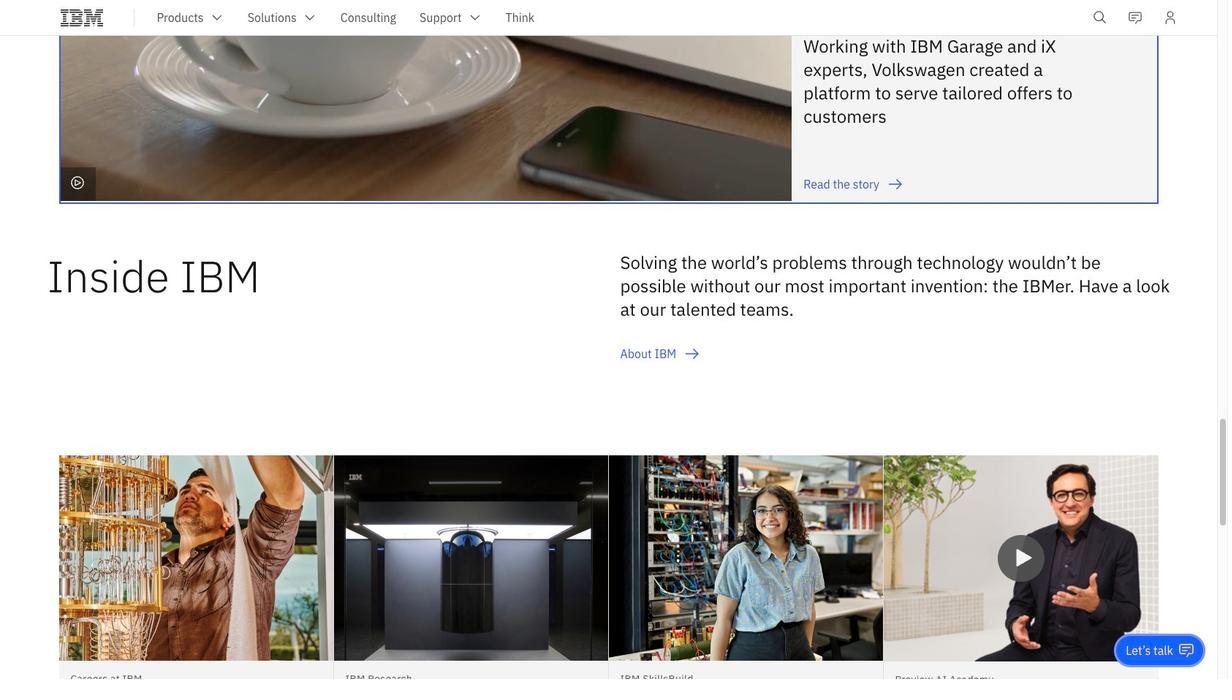 Task type: vqa. For each thing, say whether or not it's contained in the screenshot.
YOUR PRIVACY CHOICES element
no



Task type: locate. For each thing, give the bounding box(es) containing it.
let's talk element
[[1126, 643, 1173, 659]]



